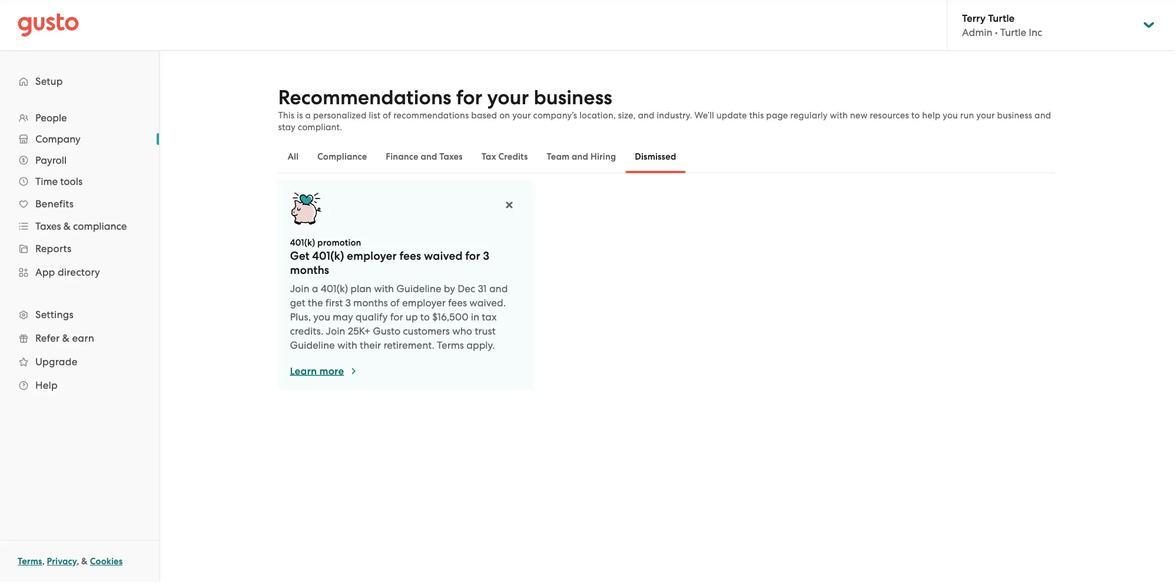 Task type: vqa. For each thing, say whether or not it's contained in the screenshot.
","
yes



Task type: describe. For each thing, give the bounding box(es) containing it.
tools
[[60, 176, 83, 187]]

plus,
[[290, 311, 311, 323]]

earn
[[72, 332, 94, 344]]

and inside join a 401(k) plan with guideline by dec 31 and get the first 3 months of employer fees waived. plus, you may qualify for up to $16,500 in tax credits. join 25k+ gusto customers who trust guideline with their retirement. terms apply.
[[490, 283, 508, 295]]

2 vertical spatial &
[[81, 556, 88, 567]]

gusto
[[373, 325, 401, 337]]

who
[[453, 325, 473, 337]]

privacy link
[[47, 556, 77, 567]]

on
[[500, 110, 510, 120]]

update
[[717, 110, 747, 120]]

based
[[472, 110, 497, 120]]

payroll button
[[12, 150, 147, 171]]

learn
[[290, 365, 317, 377]]

get
[[290, 249, 310, 262]]

terry
[[963, 12, 986, 24]]

recommendations for your business this is a personalized list of recommendations based on your company's location, size, and industry. we'll update this page regularly with new resources to help you run your business and stay compliant.
[[278, 86, 1052, 132]]

waived
[[424, 249, 463, 262]]

list containing people
[[0, 107, 159, 397]]

credits.
[[290, 325, 324, 337]]

to inside the recommendations for your business this is a personalized list of recommendations based on your company's location, size, and industry. we'll update this page regularly with new resources to help you run your business and stay compliant.
[[912, 110, 921, 120]]

this
[[278, 110, 295, 120]]

industry.
[[657, 110, 693, 120]]

2 , from the left
[[77, 556, 79, 567]]

settings
[[35, 309, 74, 321]]

time
[[35, 176, 58, 187]]

0 vertical spatial 401(k)
[[290, 237, 315, 248]]

with inside the recommendations for your business this is a personalized list of recommendations based on your company's location, size, and industry. we'll update this page regularly with new resources to help you run your business and stay compliant.
[[830, 110, 848, 120]]

reports link
[[12, 238, 147, 259]]

refer & earn
[[35, 332, 94, 344]]

we'll
[[695, 110, 715, 120]]

hiring
[[591, 151, 616, 162]]

and inside button
[[421, 151, 437, 162]]

up
[[406, 311, 418, 323]]

app directory
[[35, 266, 100, 278]]

compliance button
[[308, 143, 377, 171]]

1 vertical spatial with
[[374, 283, 394, 295]]

1 vertical spatial 401(k)
[[312, 249, 344, 262]]

months inside 401(k) promotion get 401(k) employer fees waived for 3 months
[[290, 263, 329, 277]]

terry turtle admin • turtle inc
[[963, 12, 1043, 38]]

company button
[[12, 128, 147, 150]]

compliance
[[73, 220, 127, 232]]

app
[[35, 266, 55, 278]]

first
[[326, 297, 343, 309]]

help
[[35, 379, 58, 391]]

run
[[961, 110, 975, 120]]

promotion
[[318, 237, 362, 248]]

resources
[[870, 110, 910, 120]]

time tools button
[[12, 171, 147, 192]]

$16,500
[[433, 311, 469, 323]]

your up on
[[488, 86, 529, 110]]

their
[[360, 339, 381, 351]]

your right on
[[513, 110, 531, 120]]

refer & earn link
[[12, 328, 147, 349]]

terms inside join a 401(k) plan with guideline by dec 31 and get the first 3 months of employer fees waived. plus, you may qualify for up to $16,500 in tax credits. join 25k+ gusto customers who trust guideline with their retirement. terms apply.
[[437, 339, 464, 351]]

reports
[[35, 243, 72, 255]]

dec
[[458, 283, 476, 295]]

credits
[[499, 151, 528, 162]]

payroll
[[35, 154, 67, 166]]

& for compliance
[[64, 220, 71, 232]]

retirement.
[[384, 339, 435, 351]]

0 vertical spatial business
[[534, 86, 613, 110]]

waived.
[[470, 297, 506, 309]]

taxes inside button
[[440, 151, 463, 162]]

company's
[[533, 110, 578, 120]]

of inside the recommendations for your business this is a personalized list of recommendations based on your company's location, size, and industry. we'll update this page regularly with new resources to help you run your business and stay compliant.
[[383, 110, 391, 120]]

your right 'run'
[[977, 110, 996, 120]]

home image
[[18, 13, 79, 37]]

size,
[[619, 110, 636, 120]]

stay
[[278, 122, 296, 132]]

learn more link
[[290, 364, 358, 378]]

admin
[[963, 26, 993, 38]]

gusto navigation element
[[0, 51, 159, 416]]

tax credits button
[[472, 143, 538, 171]]

1 vertical spatial turtle
[[1001, 26, 1027, 38]]

team
[[547, 151, 570, 162]]

0 horizontal spatial terms
[[18, 556, 42, 567]]

31
[[478, 283, 487, 295]]

upgrade link
[[12, 351, 147, 372]]

for inside 401(k) promotion get 401(k) employer fees waived for 3 months
[[466, 249, 481, 262]]

new
[[851, 110, 868, 120]]

the
[[308, 297, 323, 309]]

you inside the recommendations for your business this is a personalized list of recommendations based on your company's location, size, and industry. we'll update this page regularly with new resources to help you run your business and stay compliant.
[[943, 110, 959, 120]]

directory
[[58, 266, 100, 278]]

trust
[[475, 325, 496, 337]]

refer
[[35, 332, 60, 344]]

cookies button
[[90, 554, 123, 569]]

•
[[996, 26, 998, 38]]



Task type: locate. For each thing, give the bounding box(es) containing it.
0 vertical spatial &
[[64, 220, 71, 232]]

setup
[[35, 75, 63, 87]]

1 horizontal spatial 3
[[483, 249, 490, 262]]

months down the get
[[290, 263, 329, 277]]

terms link
[[18, 556, 42, 567]]

fees inside 401(k) promotion get 401(k) employer fees waived for 3 months
[[400, 249, 421, 262]]

of up gusto
[[391, 297, 400, 309]]

0 horizontal spatial taxes
[[35, 220, 61, 232]]

you
[[943, 110, 959, 120], [314, 311, 330, 323]]

1 horizontal spatial ,
[[77, 556, 79, 567]]

customers
[[403, 325, 450, 337]]

25k+
[[348, 325, 371, 337]]

you inside join a 401(k) plan with guideline by dec 31 and get the first 3 months of employer fees waived. plus, you may qualify for up to $16,500 in tax credits. join 25k+ gusto customers who trust guideline with their retirement. terms apply.
[[314, 311, 330, 323]]

1 vertical spatial you
[[314, 311, 330, 323]]

1 horizontal spatial guideline
[[397, 283, 442, 295]]

join down may
[[326, 325, 346, 337]]

0 vertical spatial turtle
[[989, 12, 1015, 24]]

with right plan
[[374, 283, 394, 295]]

business
[[534, 86, 613, 110], [998, 110, 1033, 120]]

months
[[290, 263, 329, 277], [354, 297, 388, 309]]

401(k)
[[290, 237, 315, 248], [312, 249, 344, 262], [321, 283, 348, 295]]

& inside dropdown button
[[64, 220, 71, 232]]

1 vertical spatial fees
[[448, 297, 467, 309]]

1 horizontal spatial business
[[998, 110, 1033, 120]]

a up the
[[312, 283, 318, 295]]

plan
[[351, 283, 372, 295]]

0 horizontal spatial to
[[421, 311, 430, 323]]

settings link
[[12, 304, 147, 325]]

recommendation categories for your business tab list
[[278, 140, 1056, 173]]

0 vertical spatial a
[[305, 110, 311, 120]]

benefits
[[35, 198, 74, 210]]

learn more
[[290, 365, 344, 377]]

for
[[456, 86, 483, 110], [466, 249, 481, 262], [390, 311, 403, 323]]

fees up $16,500
[[448, 297, 467, 309]]

tax
[[482, 151, 497, 162]]

compliant.
[[298, 122, 343, 132]]

0 horizontal spatial with
[[338, 339, 358, 351]]

1 vertical spatial to
[[421, 311, 430, 323]]

by
[[444, 283, 455, 295]]

setup link
[[12, 71, 147, 92]]

0 vertical spatial guideline
[[397, 283, 442, 295]]

0 horizontal spatial you
[[314, 311, 330, 323]]

terms , privacy , & cookies
[[18, 556, 123, 567]]

qualify
[[356, 311, 388, 323]]

& for earn
[[62, 332, 70, 344]]

2 vertical spatial 401(k)
[[321, 283, 348, 295]]

with left new
[[830, 110, 848, 120]]

1 vertical spatial terms
[[18, 556, 42, 567]]

this
[[750, 110, 764, 120]]

finance and taxes button
[[377, 143, 472, 171]]

tax
[[482, 311, 497, 323]]

& left earn
[[62, 332, 70, 344]]

all
[[288, 151, 299, 162]]

&
[[64, 220, 71, 232], [62, 332, 70, 344], [81, 556, 88, 567]]

0 horizontal spatial months
[[290, 263, 329, 277]]

employer inside join a 401(k) plan with guideline by dec 31 and get the first 3 months of employer fees waived. plus, you may qualify for up to $16,500 in tax credits. join 25k+ gusto customers who trust guideline with their retirement. terms apply.
[[402, 297, 446, 309]]

0 vertical spatial fees
[[400, 249, 421, 262]]

& down the benefits link
[[64, 220, 71, 232]]

0 vertical spatial join
[[290, 283, 310, 295]]

inc
[[1030, 26, 1043, 38]]

business up company's
[[534, 86, 613, 110]]

& left the cookies
[[81, 556, 88, 567]]

dismissed
[[635, 151, 677, 162]]

recommendations
[[278, 86, 452, 110]]

3 inside 401(k) promotion get 401(k) employer fees waived for 3 months
[[483, 249, 490, 262]]

1 horizontal spatial with
[[374, 283, 394, 295]]

1 vertical spatial join
[[326, 325, 346, 337]]

taxes & compliance
[[35, 220, 127, 232]]

1 vertical spatial months
[[354, 297, 388, 309]]

1 vertical spatial guideline
[[290, 339, 335, 351]]

of inside join a 401(k) plan with guideline by dec 31 and get the first 3 months of employer fees waived. plus, you may qualify for up to $16,500 in tax credits. join 25k+ gusto customers who trust guideline with their retirement. terms apply.
[[391, 297, 400, 309]]

0 vertical spatial taxes
[[440, 151, 463, 162]]

employer up plan
[[347, 249, 397, 262]]

0 vertical spatial terms
[[437, 339, 464, 351]]

to inside join a 401(k) plan with guideline by dec 31 and get the first 3 months of employer fees waived. plus, you may qualify for up to $16,500 in tax credits. join 25k+ gusto customers who trust guideline with their retirement. terms apply.
[[421, 311, 430, 323]]

business right 'run'
[[998, 110, 1033, 120]]

3 inside join a 401(k) plan with guideline by dec 31 and get the first 3 months of employer fees waived. plus, you may qualify for up to $16,500 in tax credits. join 25k+ gusto customers who trust guideline with their retirement. terms apply.
[[345, 297, 351, 309]]

a right is
[[305, 110, 311, 120]]

personalized
[[313, 110, 367, 120]]

page
[[767, 110, 789, 120]]

0 vertical spatial with
[[830, 110, 848, 120]]

taxes & compliance button
[[12, 216, 147, 237]]

employer
[[347, 249, 397, 262], [402, 297, 446, 309]]

turtle right •
[[1001, 26, 1027, 38]]

for inside join a 401(k) plan with guideline by dec 31 and get the first 3 months of employer fees waived. plus, you may qualify for up to $16,500 in tax credits. join 25k+ gusto customers who trust guideline with their retirement. terms apply.
[[390, 311, 403, 323]]

you left 'run'
[[943, 110, 959, 120]]

for right waived
[[466, 249, 481, 262]]

help
[[923, 110, 941, 120]]

months up qualify
[[354, 297, 388, 309]]

1 vertical spatial &
[[62, 332, 70, 344]]

dismissed button
[[626, 143, 686, 171]]

1 vertical spatial a
[[312, 283, 318, 295]]

401(k) promotion get 401(k) employer fees waived for 3 months
[[290, 237, 490, 277]]

list
[[369, 110, 381, 120]]

compliance
[[318, 151, 367, 162]]

is
[[297, 110, 303, 120]]

2 horizontal spatial with
[[830, 110, 848, 120]]

0 vertical spatial to
[[912, 110, 921, 120]]

0 vertical spatial you
[[943, 110, 959, 120]]

company
[[35, 133, 81, 145]]

for left up
[[390, 311, 403, 323]]

0 horizontal spatial fees
[[400, 249, 421, 262]]

401(k) down 'promotion'
[[312, 249, 344, 262]]

people
[[35, 112, 67, 124]]

you down the
[[314, 311, 330, 323]]

team and hiring
[[547, 151, 616, 162]]

401(k) up first
[[321, 283, 348, 295]]

with
[[830, 110, 848, 120], [374, 283, 394, 295], [338, 339, 358, 351]]

1 vertical spatial for
[[466, 249, 481, 262]]

0 horizontal spatial a
[[305, 110, 311, 120]]

401(k) up the get
[[290, 237, 315, 248]]

1 vertical spatial 3
[[345, 297, 351, 309]]

get
[[290, 297, 306, 309]]

all button
[[278, 143, 308, 171]]

time tools
[[35, 176, 83, 187]]

0 horizontal spatial join
[[290, 283, 310, 295]]

401(k) inside join a 401(k) plan with guideline by dec 31 and get the first 3 months of employer fees waived. plus, you may qualify for up to $16,500 in tax credits. join 25k+ gusto customers who trust guideline with their retirement. terms apply.
[[321, 283, 348, 295]]

0 vertical spatial employer
[[347, 249, 397, 262]]

a inside join a 401(k) plan with guideline by dec 31 and get the first 3 months of employer fees waived. plus, you may qualify for up to $16,500 in tax credits. join 25k+ gusto customers who trust guideline with their retirement. terms apply.
[[312, 283, 318, 295]]

1 vertical spatial of
[[391, 297, 400, 309]]

1 horizontal spatial you
[[943, 110, 959, 120]]

terms down who
[[437, 339, 464, 351]]

3
[[483, 249, 490, 262], [345, 297, 351, 309]]

may
[[333, 311, 353, 323]]

taxes inside dropdown button
[[35, 220, 61, 232]]

1 vertical spatial employer
[[402, 297, 446, 309]]

for inside the recommendations for your business this is a personalized list of recommendations based on your company's location, size, and industry. we'll update this page regularly with new resources to help you run your business and stay compliant.
[[456, 86, 483, 110]]

turtle
[[989, 12, 1015, 24], [1001, 26, 1027, 38]]

1 horizontal spatial join
[[326, 325, 346, 337]]

finance
[[386, 151, 419, 162]]

guideline down credits.
[[290, 339, 335, 351]]

, left cookies button at bottom left
[[77, 556, 79, 567]]

0 horizontal spatial employer
[[347, 249, 397, 262]]

for up the based
[[456, 86, 483, 110]]

3 up '31'
[[483, 249, 490, 262]]

0 horizontal spatial guideline
[[290, 339, 335, 351]]

a
[[305, 110, 311, 120], [312, 283, 318, 295]]

in
[[471, 311, 480, 323]]

finance and taxes
[[386, 151, 463, 162]]

2 vertical spatial with
[[338, 339, 358, 351]]

1 horizontal spatial taxes
[[440, 151, 463, 162]]

0 vertical spatial months
[[290, 263, 329, 277]]

regularly
[[791, 110, 828, 120]]

list
[[0, 107, 159, 397]]

to left help
[[912, 110, 921, 120]]

fees left waived
[[400, 249, 421, 262]]

1 vertical spatial taxes
[[35, 220, 61, 232]]

, left "privacy"
[[42, 556, 45, 567]]

3 right first
[[345, 297, 351, 309]]

terms left "privacy"
[[18, 556, 42, 567]]

apply.
[[467, 339, 495, 351]]

taxes left tax
[[440, 151, 463, 162]]

of right list on the top of the page
[[383, 110, 391, 120]]

help link
[[12, 375, 147, 396]]

team and hiring button
[[538, 143, 626, 171]]

months inside join a 401(k) plan with guideline by dec 31 and get the first 3 months of employer fees waived. plus, you may qualify for up to $16,500 in tax credits. join 25k+ gusto customers who trust guideline with their retirement. terms apply.
[[354, 297, 388, 309]]

1 , from the left
[[42, 556, 45, 567]]

join a 401(k) plan with guideline by dec 31 and get the first 3 months of employer fees waived. plus, you may qualify for up to $16,500 in tax credits. join 25k+ gusto customers who trust guideline with their retirement. terms apply.
[[290, 283, 508, 351]]

with down 25k+
[[338, 339, 358, 351]]

,
[[42, 556, 45, 567], [77, 556, 79, 567]]

join up get
[[290, 283, 310, 295]]

1 horizontal spatial employer
[[402, 297, 446, 309]]

recommendations
[[394, 110, 469, 120]]

1 horizontal spatial months
[[354, 297, 388, 309]]

0 vertical spatial for
[[456, 86, 483, 110]]

1 horizontal spatial a
[[312, 283, 318, 295]]

1 vertical spatial business
[[998, 110, 1033, 120]]

1 horizontal spatial terms
[[437, 339, 464, 351]]

of
[[383, 110, 391, 120], [391, 297, 400, 309]]

upgrade
[[35, 356, 77, 368]]

employer inside 401(k) promotion get 401(k) employer fees waived for 3 months
[[347, 249, 397, 262]]

0 horizontal spatial 3
[[345, 297, 351, 309]]

1 horizontal spatial fees
[[448, 297, 467, 309]]

1 horizontal spatial to
[[912, 110, 921, 120]]

fees
[[400, 249, 421, 262], [448, 297, 467, 309]]

your
[[488, 86, 529, 110], [513, 110, 531, 120], [977, 110, 996, 120]]

benefits link
[[12, 193, 147, 214]]

taxes up reports
[[35, 220, 61, 232]]

privacy
[[47, 556, 77, 567]]

app directory link
[[12, 262, 147, 283]]

0 vertical spatial 3
[[483, 249, 490, 262]]

turtle up •
[[989, 12, 1015, 24]]

employer up up
[[402, 297, 446, 309]]

2 vertical spatial for
[[390, 311, 403, 323]]

a inside the recommendations for your business this is a personalized list of recommendations based on your company's location, size, and industry. we'll update this page regularly with new resources to help you run your business and stay compliant.
[[305, 110, 311, 120]]

tax credits
[[482, 151, 528, 162]]

and inside "button"
[[572, 151, 589, 162]]

0 horizontal spatial business
[[534, 86, 613, 110]]

fees inside join a 401(k) plan with guideline by dec 31 and get the first 3 months of employer fees waived. plus, you may qualify for up to $16,500 in tax credits. join 25k+ gusto customers who trust guideline with their retirement. terms apply.
[[448, 297, 467, 309]]

0 horizontal spatial ,
[[42, 556, 45, 567]]

to right up
[[421, 311, 430, 323]]

0 vertical spatial of
[[383, 110, 391, 120]]

guideline up up
[[397, 283, 442, 295]]



